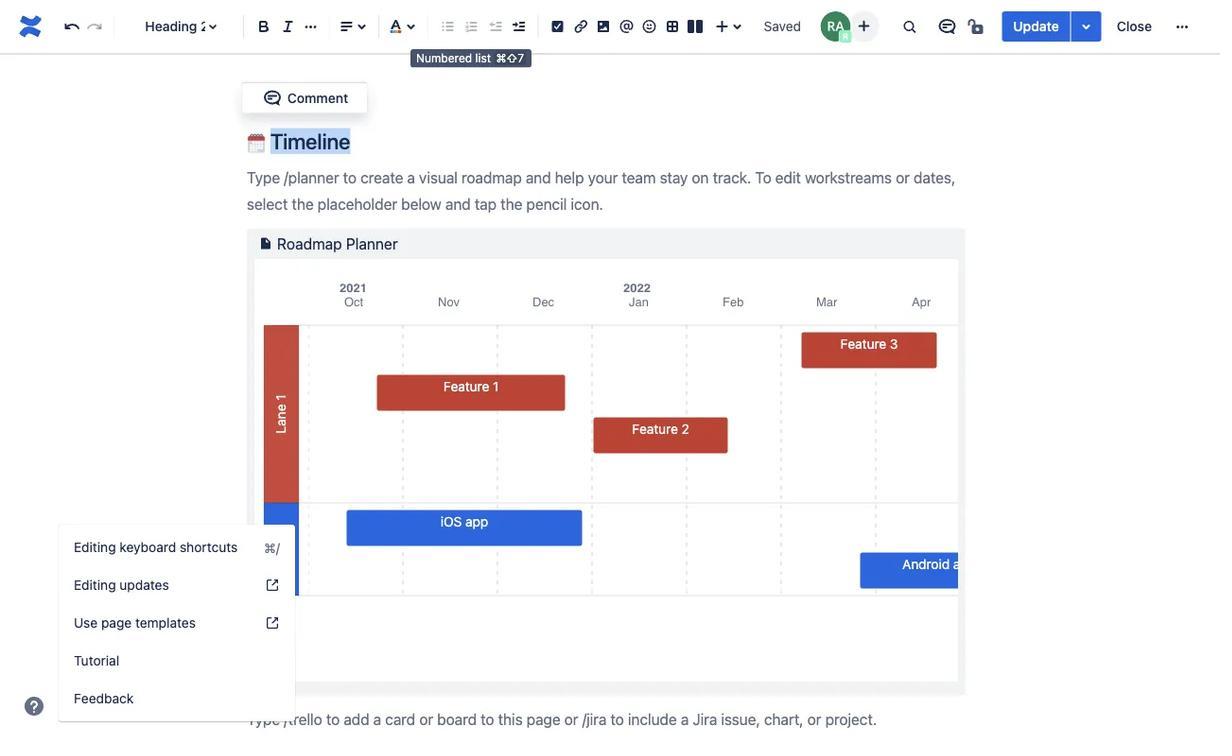 Task type: locate. For each thing, give the bounding box(es) containing it.
1 horizontal spatial help image
[[265, 578, 280, 593]]

templates
[[135, 616, 196, 631]]

align left image
[[335, 15, 358, 38]]

ruby anderson image
[[821, 11, 851, 42]]

add image, video, or file image
[[593, 15, 615, 38]]

invite to edit image
[[853, 15, 876, 37]]

editing keyboard shortcuts
[[74, 540, 238, 556]]

use page templates link
[[59, 605, 295, 643]]

comment
[[287, 90, 348, 105]]

help image up help icon
[[265, 578, 280, 593]]

editing up the editing updates
[[74, 540, 116, 556]]

2 editing from the top
[[74, 578, 116, 593]]

numbered list ⌘⇧7 image
[[460, 15, 483, 38]]

undo ⌘z image
[[61, 15, 83, 38]]

page
[[101, 616, 132, 631]]

update button
[[1003, 11, 1071, 42]]

editing up use
[[74, 578, 116, 593]]

0 horizontal spatial help image
[[23, 696, 45, 718]]

comment icon image
[[936, 15, 959, 38]]

redo ⌘⇧z image
[[83, 15, 106, 38]]

help image left the feedback
[[23, 696, 45, 718]]

tooltip
[[411, 49, 532, 68]]

⌘⇧7
[[496, 52, 524, 65]]

editing for editing updates
[[74, 578, 116, 593]]

1 vertical spatial editing
[[74, 578, 116, 593]]

0 vertical spatial help image
[[265, 578, 280, 593]]

1 editing from the top
[[74, 540, 116, 556]]

tutorial button
[[59, 643, 295, 680]]

help image
[[265, 578, 280, 593], [23, 696, 45, 718]]

confluence image
[[15, 11, 45, 42], [15, 11, 45, 42]]

1 vertical spatial help image
[[23, 696, 45, 718]]

feedback
[[74, 691, 134, 707]]

⌘/
[[264, 540, 280, 556]]

use page templates
[[74, 616, 196, 631]]

editing
[[74, 540, 116, 556], [74, 578, 116, 593]]

feedback button
[[59, 680, 295, 718]]

mention image
[[616, 15, 638, 38]]

bullet list ⌘⇧8 image
[[437, 15, 459, 38]]

table image
[[661, 15, 684, 38]]

heading 2 button
[[122, 6, 236, 47]]

editing updates link
[[59, 567, 295, 605]]

keyboard
[[120, 540, 176, 556]]

2
[[201, 18, 209, 34]]

0 vertical spatial editing
[[74, 540, 116, 556]]

numbered list ⌘⇧7
[[416, 52, 524, 65]]



Task type: vqa. For each thing, say whether or not it's contained in the screenshot.
Help image
yes



Task type: describe. For each thing, give the bounding box(es) containing it.
editing updates
[[74, 578, 169, 593]]

help image
[[265, 616, 280, 631]]

roadmap
[[277, 235, 342, 253]]

tutorial
[[74, 653, 119, 669]]

heading 2
[[145, 18, 209, 34]]

updates
[[120, 578, 169, 593]]

italic ⌘i image
[[277, 15, 300, 38]]

planner
[[346, 235, 398, 253]]

action item image
[[547, 15, 569, 38]]

timeline
[[266, 128, 350, 154]]

heading
[[145, 18, 197, 34]]

roadmap planner image
[[255, 232, 277, 255]]

close button
[[1106, 11, 1164, 42]]

close
[[1117, 18, 1153, 34]]

comment button
[[250, 86, 360, 109]]

:calendar_spiral: image
[[247, 134, 266, 153]]

adjust update settings image
[[1076, 15, 1099, 38]]

more formatting image
[[300, 15, 322, 38]]

list
[[476, 52, 491, 65]]

no restrictions image
[[967, 15, 989, 38]]

comment image
[[261, 86, 284, 109]]

shortcuts
[[180, 540, 238, 556]]

help image inside editing updates link
[[265, 578, 280, 593]]

find and replace image
[[898, 15, 921, 38]]

more image
[[1172, 15, 1194, 38]]

bold ⌘b image
[[253, 15, 275, 38]]

:calendar_spiral: image
[[247, 134, 266, 153]]

update
[[1014, 18, 1060, 34]]

outdent ⇧tab image
[[484, 15, 507, 38]]

emoji image
[[638, 15, 661, 38]]

editing for editing keyboard shortcuts
[[74, 540, 116, 556]]

link image
[[570, 15, 592, 38]]

numbered
[[416, 52, 472, 65]]

indent tab image
[[507, 15, 530, 38]]

use
[[74, 616, 98, 631]]

tooltip containing numbered list
[[411, 49, 532, 68]]

roadmap planner
[[277, 235, 398, 253]]

saved
[[764, 18, 802, 34]]

layouts image
[[684, 15, 707, 38]]



